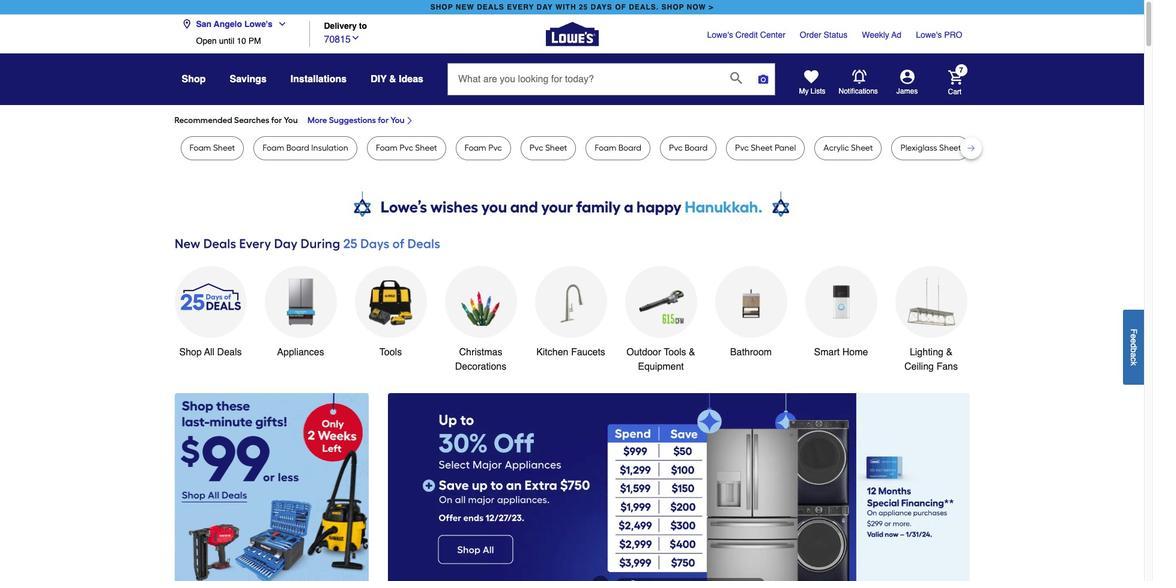 Task type: locate. For each thing, give the bounding box(es) containing it.
pvc left panel
[[735, 143, 749, 153]]

&
[[389, 74, 396, 85], [689, 347, 696, 358], [946, 347, 953, 358]]

shop
[[182, 74, 206, 85], [179, 347, 202, 358]]

lowe's pro
[[916, 30, 963, 40]]

1 horizontal spatial board
[[619, 143, 642, 153]]

pvc sheet panel
[[735, 143, 796, 153]]

1 tools from the left
[[380, 347, 402, 358]]

0 horizontal spatial shop
[[431, 3, 453, 11]]

foam pvc
[[465, 143, 502, 153]]

pvc left pvc sheet
[[489, 143, 502, 153]]

3 board from the left
[[685, 143, 708, 153]]

0 horizontal spatial you
[[284, 115, 298, 126]]

2 pvc from the left
[[489, 143, 502, 153]]

1 vertical spatial shop
[[179, 347, 202, 358]]

order status
[[800, 30, 848, 40]]

foam for foam board insulation
[[263, 143, 284, 153]]

pvc down the chevron right image
[[400, 143, 413, 153]]

for right searches
[[271, 115, 282, 126]]

1 horizontal spatial tools
[[664, 347, 686, 358]]

Search Query text field
[[448, 64, 721, 95]]

lowe's home improvement notification center image
[[852, 70, 867, 84]]

foam
[[190, 143, 211, 153], [263, 143, 284, 153], [376, 143, 398, 153], [465, 143, 486, 153], [595, 143, 617, 153]]

now
[[687, 3, 706, 11]]

e
[[1129, 334, 1139, 339], [1129, 339, 1139, 343]]

lowe's credit center
[[707, 30, 786, 40]]

& right diy
[[389, 74, 396, 85]]

& inside lighting & ceiling fans
[[946, 347, 953, 358]]

lowe's left credit
[[707, 30, 733, 40]]

kitchen faucets image
[[547, 278, 595, 326]]

0 horizontal spatial for
[[271, 115, 282, 126]]

pvc sheet
[[530, 143, 567, 153]]

pvc down the "recommended searches for you" heading
[[530, 143, 543, 153]]

2 horizontal spatial lowe's
[[916, 30, 942, 40]]

sheet down the "recommended searches for you" heading
[[545, 143, 567, 153]]

foam pvc sheet
[[376, 143, 437, 153]]

1 vertical spatial chevron down image
[[351, 33, 360, 42]]

1 you from the left
[[284, 115, 298, 126]]

board
[[286, 143, 309, 153], [619, 143, 642, 153], [685, 143, 708, 153]]

sheet down 'recommended searches for you'
[[213, 143, 235, 153]]

lowe's left pro
[[916, 30, 942, 40]]

4 sheet from the left
[[751, 143, 773, 153]]

2 tools from the left
[[664, 347, 686, 358]]

70815
[[324, 34, 351, 45]]

0 vertical spatial shop
[[182, 74, 206, 85]]

smart
[[814, 347, 840, 358]]

to
[[359, 21, 367, 31]]

until
[[219, 36, 234, 46]]

1 horizontal spatial shop
[[662, 3, 684, 11]]

center
[[760, 30, 786, 40]]

plexiglass sheet
[[901, 143, 961, 153]]

1 horizontal spatial &
[[689, 347, 696, 358]]

2 horizontal spatial board
[[685, 143, 708, 153]]

pro
[[944, 30, 963, 40]]

tools
[[380, 347, 402, 358], [664, 347, 686, 358]]

chevron down image
[[273, 19, 287, 29], [351, 33, 360, 42]]

3 foam from the left
[[376, 143, 398, 153]]

home
[[843, 347, 868, 358]]

& up fans
[[946, 347, 953, 358]]

1 pvc from the left
[[400, 143, 413, 153]]

tools up equipment
[[664, 347, 686, 358]]

c
[[1129, 357, 1139, 362]]

tools down tools image
[[380, 347, 402, 358]]

suggestions
[[329, 115, 376, 126]]

2 you from the left
[[391, 115, 405, 126]]

more suggestions for you link
[[308, 115, 414, 127]]

0 vertical spatial chevron down image
[[273, 19, 287, 29]]

appliances
[[277, 347, 324, 358]]

3 sheet from the left
[[545, 143, 567, 153]]

1 horizontal spatial you
[[391, 115, 405, 126]]

1 for from the left
[[271, 115, 282, 126]]

shop all deals image
[[175, 266, 247, 338]]

delivery
[[324, 21, 357, 31]]

1 horizontal spatial for
[[378, 115, 389, 126]]

my lists
[[799, 87, 826, 96]]

my lists link
[[799, 70, 826, 96]]

e up d
[[1129, 334, 1139, 339]]

order status link
[[800, 29, 848, 41]]

christmas decorations
[[455, 347, 507, 372]]

sheet for foam sheet
[[213, 143, 235, 153]]

sheet left panel
[[751, 143, 773, 153]]

0 horizontal spatial &
[[389, 74, 396, 85]]

7
[[960, 66, 964, 75]]

foam for foam sheet
[[190, 143, 211, 153]]

None search field
[[448, 63, 776, 107]]

kitchen
[[537, 347, 569, 358]]

2 horizontal spatial &
[[946, 347, 953, 358]]

d
[[1129, 343, 1139, 348]]

outdoor tools & equipment image
[[637, 278, 685, 326]]

& right outdoor
[[689, 347, 696, 358]]

1 sheet from the left
[[213, 143, 235, 153]]

decorations
[[455, 362, 507, 372]]

shop for shop all deals
[[179, 347, 202, 358]]

lowe's pro link
[[916, 29, 963, 41]]

0 horizontal spatial chevron down image
[[273, 19, 287, 29]]

you left more
[[284, 115, 298, 126]]

shop left now
[[662, 3, 684, 11]]

4 foam from the left
[[465, 143, 486, 153]]

5 sheet from the left
[[851, 143, 873, 153]]

sheet
[[213, 143, 235, 153], [415, 143, 437, 153], [545, 143, 567, 153], [751, 143, 773, 153], [851, 143, 873, 153], [940, 143, 961, 153]]

for for suggestions
[[378, 115, 389, 126]]

james button
[[879, 70, 936, 96]]

b
[[1129, 348, 1139, 353]]

more suggestions for you
[[308, 115, 405, 126]]

2 board from the left
[[619, 143, 642, 153]]

angelo
[[214, 19, 242, 29]]

lowe's wishes you and your family a happy hanukkah. image
[[175, 192, 970, 222]]

ceiling
[[905, 362, 934, 372]]

recommended
[[175, 115, 232, 126]]

deals
[[217, 347, 242, 358]]

shop left all
[[179, 347, 202, 358]]

& inside button
[[389, 74, 396, 85]]

for
[[271, 115, 282, 126], [378, 115, 389, 126]]

new
[[456, 3, 475, 11]]

location image
[[182, 19, 191, 29]]

e up b
[[1129, 339, 1139, 343]]

pvc right foam board on the top of page
[[669, 143, 683, 153]]

sheet left the "foam pvc"
[[415, 143, 437, 153]]

open
[[196, 36, 217, 46]]

lowe's home improvement logo image
[[546, 8, 599, 60]]

2 foam from the left
[[263, 143, 284, 153]]

2 for from the left
[[378, 115, 389, 126]]

4 pvc from the left
[[669, 143, 683, 153]]

shop new deals every day with 25 days of deals. shop now >
[[431, 3, 714, 11]]

you inside more suggestions for you link
[[391, 115, 405, 126]]

0 horizontal spatial board
[[286, 143, 309, 153]]

chevron down image down to
[[351, 33, 360, 42]]

5 foam from the left
[[595, 143, 617, 153]]

1 horizontal spatial lowe's
[[707, 30, 733, 40]]

my
[[799, 87, 809, 96]]

searches
[[234, 115, 269, 126]]

70815 button
[[324, 31, 360, 47]]

chevron down image right angelo
[[273, 19, 287, 29]]

notifications
[[839, 87, 878, 95]]

shop all deals link
[[175, 266, 247, 360]]

tools inside outdoor tools & equipment
[[664, 347, 686, 358]]

pvc board
[[669, 143, 708, 153]]

chevron right image
[[405, 116, 414, 126]]

1 foam from the left
[[190, 143, 211, 153]]

weekly
[[862, 30, 890, 40]]

0 horizontal spatial tools
[[380, 347, 402, 358]]

6 sheet from the left
[[940, 143, 961, 153]]

sheet right acrylic
[[851, 143, 873, 153]]

outdoor tools & equipment link
[[625, 266, 697, 374]]

board for foam board insulation
[[286, 143, 309, 153]]

1 board from the left
[[286, 143, 309, 153]]

3 pvc from the left
[[530, 143, 543, 153]]

james
[[897, 87, 918, 96]]

lowe's up pm
[[244, 19, 273, 29]]

sheet for plexiglass sheet
[[940, 143, 961, 153]]

you for recommended searches for you
[[284, 115, 298, 126]]

you for more suggestions for you
[[391, 115, 405, 126]]

>
[[709, 3, 714, 11]]

5 pvc from the left
[[735, 143, 749, 153]]

f
[[1129, 329, 1139, 334]]

arrow right image
[[948, 499, 960, 511]]

2 shop from the left
[[662, 3, 684, 11]]

tools inside 'link'
[[380, 347, 402, 358]]

shop left new
[[431, 3, 453, 11]]

you up foam pvc sheet
[[391, 115, 405, 126]]

shop down the open
[[182, 74, 206, 85]]

recommended searches for you
[[175, 115, 298, 126]]

for left the chevron right image
[[378, 115, 389, 126]]

sheet right plexiglass
[[940, 143, 961, 153]]

0 horizontal spatial lowe's
[[244, 19, 273, 29]]

1 horizontal spatial chevron down image
[[351, 33, 360, 42]]



Task type: vqa. For each thing, say whether or not it's contained in the screenshot.
the bottommost 1251
no



Task type: describe. For each thing, give the bounding box(es) containing it.
outdoor tools & equipment
[[627, 347, 696, 372]]

10
[[237, 36, 246, 46]]

pm
[[249, 36, 261, 46]]

more
[[308, 115, 327, 126]]

2 sheet from the left
[[415, 143, 437, 153]]

for for searches
[[271, 115, 282, 126]]

faucets
[[571, 347, 605, 358]]

lighting & ceiling fans link
[[895, 266, 968, 374]]

kitchen faucets link
[[535, 266, 607, 360]]

ideas
[[399, 74, 424, 85]]

foam board insulation
[[263, 143, 348, 153]]

25
[[579, 3, 588, 11]]

ad
[[892, 30, 902, 40]]

foam for foam pvc
[[465, 143, 486, 153]]

of
[[615, 3, 626, 11]]

credit
[[736, 30, 758, 40]]

lighting
[[910, 347, 944, 358]]

weekly ad link
[[862, 29, 902, 41]]

kitchen faucets
[[537, 347, 605, 358]]

foam board
[[595, 143, 642, 153]]

1 shop from the left
[[431, 3, 453, 11]]

lighting & ceiling fans image
[[907, 278, 956, 326]]

shop these last-minute gifts. $99 or less. quantities are limited and won't last. image
[[175, 393, 369, 582]]

days
[[591, 3, 613, 11]]

outdoor
[[627, 347, 661, 358]]

weekly ad
[[862, 30, 902, 40]]

order
[[800, 30, 822, 40]]

1 e from the top
[[1129, 334, 1139, 339]]

2 e from the top
[[1129, 339, 1139, 343]]

board for foam board
[[619, 143, 642, 153]]

lowe's for lowe's pro
[[916, 30, 942, 40]]

smart home link
[[805, 266, 877, 360]]

f e e d b a c k button
[[1123, 310, 1144, 385]]

tools image
[[367, 278, 415, 326]]

shop new deals every day with 25 days of deals. shop now > link
[[428, 0, 716, 14]]

diy & ideas button
[[371, 68, 424, 90]]

search image
[[731, 72, 743, 84]]

lowe's inside button
[[244, 19, 273, 29]]

lighting & ceiling fans
[[905, 347, 958, 372]]

pvc for pvc sheet
[[530, 143, 543, 153]]

equipment
[[638, 362, 684, 372]]

acrylic
[[824, 143, 849, 153]]

bathroom
[[730, 347, 772, 358]]

delivery to
[[324, 21, 367, 31]]

with
[[556, 3, 576, 11]]

lowe's for lowe's credit center
[[707, 30, 733, 40]]

chevron down image inside san angelo lowe's button
[[273, 19, 287, 29]]

appliances link
[[265, 266, 337, 360]]

lowe's credit center link
[[707, 29, 786, 41]]

diy
[[371, 74, 387, 85]]

pvc for pvc board
[[669, 143, 683, 153]]

a
[[1129, 353, 1139, 357]]

chevron down image inside 70815 button
[[351, 33, 360, 42]]

christmas decorations image
[[457, 278, 505, 326]]

deals
[[477, 3, 505, 11]]

k
[[1129, 362, 1139, 366]]

appliances image
[[277, 278, 325, 326]]

all
[[204, 347, 215, 358]]

installations button
[[291, 68, 347, 90]]

pvc for pvc sheet panel
[[735, 143, 749, 153]]

lowe's home improvement lists image
[[804, 70, 819, 84]]

shop for shop
[[182, 74, 206, 85]]

shop button
[[182, 68, 206, 90]]

board for pvc board
[[685, 143, 708, 153]]

cart
[[948, 87, 962, 96]]

san angelo lowe's button
[[182, 12, 292, 36]]

& inside outdoor tools & equipment
[[689, 347, 696, 358]]

panel
[[775, 143, 796, 153]]

f e e d b a c k
[[1129, 329, 1139, 366]]

camera image
[[758, 73, 770, 85]]

san
[[196, 19, 212, 29]]

tools link
[[355, 266, 427, 360]]

open until 10 pm
[[196, 36, 261, 46]]

status
[[824, 30, 848, 40]]

new deals every day during 25 days of deals image
[[175, 234, 970, 254]]

up to 30 percent off select major appliances. plus, save up to an extra $750 on major appliances. image
[[388, 393, 970, 582]]

savings
[[230, 74, 267, 85]]

bathroom link
[[715, 266, 787, 360]]

recommended searches for you heading
[[175, 115, 970, 127]]

foam for foam board
[[595, 143, 617, 153]]

sheet for pvc sheet panel
[[751, 143, 773, 153]]

lowe's home improvement cart image
[[948, 70, 963, 84]]

sheet for acrylic sheet
[[851, 143, 873, 153]]

foam sheet
[[190, 143, 235, 153]]

christmas decorations link
[[445, 266, 517, 374]]

deals.
[[629, 3, 659, 11]]

bathroom image
[[727, 278, 775, 326]]

acrylic sheet
[[824, 143, 873, 153]]

lists
[[811, 87, 826, 96]]

day
[[537, 3, 553, 11]]

& for ideas
[[389, 74, 396, 85]]

diy & ideas
[[371, 74, 424, 85]]

shop all deals
[[179, 347, 242, 358]]

plexiglass
[[901, 143, 938, 153]]

insulation
[[311, 143, 348, 153]]

fans
[[937, 362, 958, 372]]

foam for foam pvc sheet
[[376, 143, 398, 153]]

christmas
[[459, 347, 503, 358]]

& for ceiling
[[946, 347, 953, 358]]

installations
[[291, 74, 347, 85]]

sheet for pvc sheet
[[545, 143, 567, 153]]

savings button
[[230, 68, 267, 90]]



